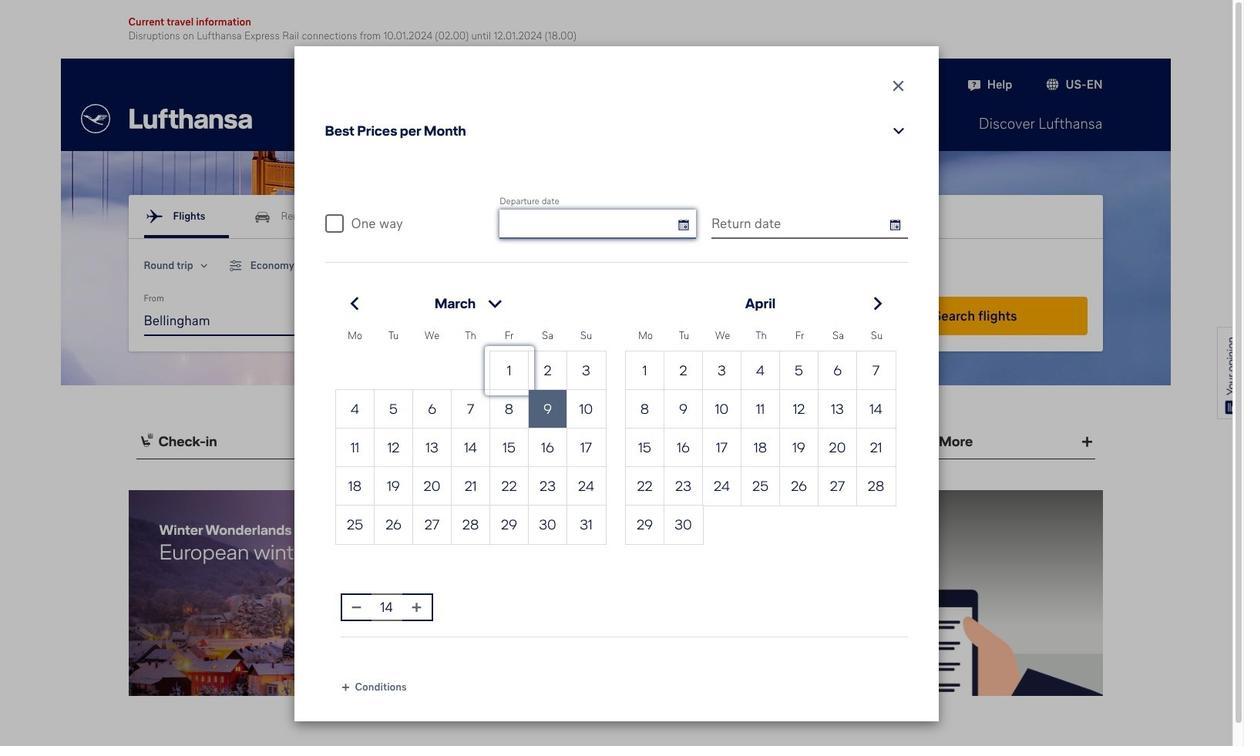 Task type: describe. For each thing, give the bounding box(es) containing it.
0 horizontal spatial open menu button
[[371, 594, 402, 621]]

0 horizontal spatial left image
[[225, 255, 247, 277]]

right image
[[484, 292, 507, 315]]

0 vertical spatial tab list
[[144, 195, 1088, 238]]

2 tab from the left
[[380, 425, 608, 460]]

1 horizontal spatial left image
[[1044, 75, 1062, 94]]

close image
[[889, 77, 908, 96]]

1 vertical spatial tab list
[[128, 425, 1103, 460]]



Task type: locate. For each thing, give the bounding box(es) containing it.
left image
[[1044, 75, 1062, 94], [225, 255, 247, 277]]

calendar application
[[319, 278, 1244, 586]]

svg image
[[965, 75, 984, 94]]

0 vertical spatial left image
[[1044, 75, 1062, 94]]

lufthansa logo, back to homepage image
[[81, 104, 252, 133]]

tab
[[136, 425, 364, 460], [380, 425, 608, 460], [623, 425, 852, 460], [867, 425, 1095, 460]]

move forward to switch to the next month. image
[[866, 292, 889, 315]]

Return date text field
[[712, 210, 892, 237]]

standalone image
[[367, 311, 385, 329]]

4 tab from the left
[[867, 425, 1095, 460]]

1 vertical spatial left image
[[225, 255, 247, 277]]

dialog
[[294, 46, 1244, 722]]

move backward to switch to the previous month. image
[[343, 292, 367, 315]]

tab list
[[144, 195, 1088, 238], [128, 425, 1103, 460]]

1 tab from the left
[[136, 425, 364, 460]]

3 tab from the left
[[623, 425, 852, 460]]

Departure - return text field
[[623, 307, 848, 335]]

Departure date text field
[[508, 210, 696, 237]]

open menu button inside calendar application
[[427, 292, 514, 315]]

0 vertical spatial open menu button
[[427, 292, 514, 315]]

1 vertical spatial open menu button
[[371, 594, 402, 621]]

1 horizontal spatial open menu button
[[427, 292, 514, 315]]

open menu button
[[427, 292, 514, 315], [371, 594, 402, 621]]



